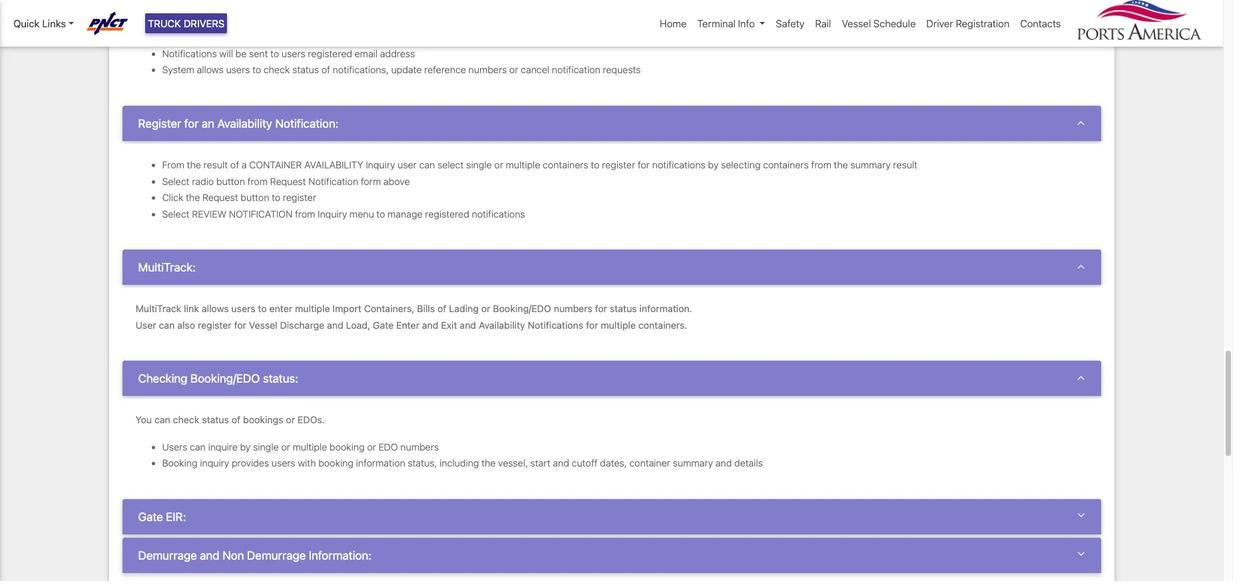 Task type: vqa. For each thing, say whether or not it's contained in the screenshot.
the TWP OLP Instruction link
no



Task type: locate. For each thing, give the bounding box(es) containing it.
1 horizontal spatial by
[[708, 159, 719, 170]]

gate inside multitrack link allows users to enter multiple import containers, bills of lading or booking/edo numbers for status information. user can also register for vessel discharge and load, gate enter and exit and availability notifications for multiple containers.
[[373, 319, 394, 331]]

requests
[[603, 64, 641, 76]]

button up notification
[[241, 192, 269, 203]]

1 horizontal spatial gate
[[373, 319, 394, 331]]

and down bills
[[422, 319, 439, 331]]

1 select from the top
[[162, 175, 190, 187]]

request down container
[[270, 175, 306, 187]]

sent
[[249, 48, 268, 59]]

can right user
[[419, 159, 435, 170]]

booking up information at the left bottom of page
[[330, 441, 365, 453]]

0 vertical spatial inquiry
[[366, 159, 395, 170]]

0 vertical spatial notifications
[[162, 48, 217, 59]]

status left information.
[[610, 303, 637, 314]]

0 horizontal spatial result
[[203, 159, 228, 170]]

you
[[136, 414, 152, 426]]

single inside users can inquire by single or multiple booking or edo numbers booking inquiry provides users with booking information status, including the vessel, start and cutoff dates, container summary and details
[[253, 441, 279, 453]]

0 vertical spatial summary
[[851, 159, 891, 170]]

terminal info
[[697, 17, 755, 29]]

1 horizontal spatial discharge
[[280, 319, 324, 331]]

of left the notifications,
[[321, 64, 330, 76]]

1 horizontal spatial request
[[270, 175, 306, 187]]

2 angle down image from the top
[[1078, 549, 1085, 560]]

0 vertical spatial select
[[162, 175, 190, 187]]

demurrage down 'gate eir:'
[[138, 549, 197, 562]]

1 vertical spatial select
[[162, 208, 190, 219]]

safety link
[[771, 11, 810, 36]]

container
[[249, 159, 302, 170]]

1 horizontal spatial register
[[283, 192, 316, 203]]

0 vertical spatial numbers
[[469, 64, 507, 76]]

by
[[708, 159, 719, 170], [240, 441, 251, 453]]

single up provides
[[253, 441, 279, 453]]

1 horizontal spatial registered
[[425, 208, 469, 219]]

2 vertical spatial register
[[198, 319, 232, 331]]

numbers down multitrack: link
[[554, 303, 592, 314]]

0 horizontal spatial by
[[240, 441, 251, 453]]

inquire
[[208, 441, 238, 453]]

booking right the with
[[318, 458, 354, 469]]

of inside notifications will be sent to users registered email address system allows users to check status of notifications, update reference numbers or cancel notification requests
[[321, 64, 330, 76]]

angle down image inside demurrage and non demurrage information: "link"
[[1078, 549, 1085, 560]]

by up provides
[[240, 441, 251, 453]]

allows
[[197, 64, 224, 76], [202, 303, 229, 314]]

0 horizontal spatial containers
[[543, 159, 588, 170]]

inquiry
[[200, 458, 229, 469]]

import
[[333, 303, 362, 314]]

register down notification
[[283, 192, 316, 203]]

1 vertical spatial registered
[[425, 208, 469, 219]]

load,
[[346, 319, 370, 331]]

gate left eir:
[[138, 510, 163, 524]]

numbers
[[469, 64, 507, 76], [554, 303, 592, 314], [400, 441, 439, 453]]

0 horizontal spatial summary
[[673, 458, 713, 469]]

0 vertical spatial check
[[264, 64, 290, 76]]

select
[[162, 175, 190, 187], [162, 208, 190, 219]]

can right users
[[190, 441, 206, 453]]

container
[[629, 458, 670, 469]]

allows inside multitrack link allows users to enter multiple import containers, bills of lading or booking/edo numbers for status information. user can also register for vessel discharge and load, gate enter and exit and availability notifications for multiple containers.
[[202, 303, 229, 314]]

can down multitrack
[[159, 319, 175, 331]]

2 horizontal spatial status
[[610, 303, 637, 314]]

or down bookings
[[281, 441, 290, 453]]

1 horizontal spatial booking/edo
[[493, 303, 551, 314]]

1 vertical spatial notifications
[[472, 208, 525, 219]]

1 vertical spatial inquiry
[[318, 208, 347, 219]]

0 horizontal spatial booking/edo
[[190, 372, 260, 386]]

1 horizontal spatial result
[[893, 159, 918, 170]]

notification:
[[275, 116, 339, 130]]

reference
[[424, 64, 466, 76]]

0 vertical spatial discharge
[[219, 15, 263, 27]]

users right "sent"
[[282, 48, 305, 59]]

terminal
[[697, 17, 736, 29]]

numbers inside multitrack link allows users to enter multiple import containers, bills of lading or booking/edo numbers for status information. user can also register for vessel discharge and load, gate enter and exit and availability notifications for multiple containers.
[[554, 303, 592, 314]]

status
[[292, 64, 319, 76], [610, 303, 637, 314], [202, 414, 229, 426]]

0 vertical spatial button
[[216, 175, 245, 187]]

for inside from the result of a container availability inquiry user can select single or multiple containers to register for notifications by selecting containers from the summary result select radio button from request notification form above click the request button to register select review notification from inquiry menu to manage registered notifications
[[638, 159, 650, 170]]

truck drivers link
[[145, 13, 227, 34]]

0 vertical spatial register
[[602, 159, 635, 170]]

rail
[[815, 17, 831, 29]]

booking/edo inside checking booking/edo status: link
[[190, 372, 260, 386]]

numbers right reference
[[469, 64, 507, 76]]

to left enter
[[258, 303, 267, 314]]

1 angle down image from the top
[[1078, 510, 1085, 522]]

0 horizontal spatial request
[[202, 192, 238, 203]]

and
[[327, 319, 343, 331], [422, 319, 439, 331], [460, 319, 476, 331], [553, 458, 569, 469], [716, 458, 732, 469], [200, 549, 220, 562]]

2 vertical spatial from
[[295, 208, 315, 219]]

for down "register for an availability notification:" link
[[638, 159, 650, 170]]

and inside "link"
[[200, 549, 220, 562]]

selecting
[[721, 159, 761, 170]]

0 vertical spatial registered
[[308, 48, 352, 59]]

containers.
[[638, 319, 687, 331]]

can inside multitrack link allows users to enter multiple import containers, bills of lading or booking/edo numbers for status information. user can also register for vessel discharge and load, gate enter and exit and availability notifications for multiple containers.
[[159, 319, 175, 331]]

booking/edo
[[493, 303, 551, 314], [190, 372, 260, 386]]

rail link
[[810, 11, 837, 36]]

status up inquire at the left bottom
[[202, 414, 229, 426]]

discharge
[[219, 15, 263, 27], [280, 319, 324, 331]]

availability
[[217, 116, 272, 130], [479, 319, 525, 331]]

0 horizontal spatial availability
[[217, 116, 272, 130]]

status:
[[263, 372, 298, 386]]

of
[[321, 64, 330, 76], [230, 159, 239, 170], [438, 303, 446, 314], [232, 414, 241, 426]]

register down "register for an availability notification:" link
[[602, 159, 635, 170]]

0 horizontal spatial registered
[[308, 48, 352, 59]]

2 horizontal spatial numbers
[[554, 303, 592, 314]]

button down a
[[216, 175, 245, 187]]

and down lading
[[460, 319, 476, 331]]

demurrage and non demurrage information: link
[[138, 549, 1085, 563]]

check up users
[[173, 414, 199, 426]]

containers right 'selecting'
[[763, 159, 809, 170]]

and left non
[[200, 549, 220, 562]]

users left enter
[[231, 303, 255, 314]]

0 vertical spatial by
[[708, 159, 719, 170]]

booking/edo up you can check status of bookings or edos.
[[190, 372, 260, 386]]

summary
[[851, 159, 891, 170], [673, 458, 713, 469]]

1 vertical spatial by
[[240, 441, 251, 453]]

to right "sent"
[[270, 48, 279, 59]]

0 horizontal spatial status
[[202, 414, 229, 426]]

gate down containers,
[[373, 319, 394, 331]]

1 vertical spatial booking/edo
[[190, 372, 260, 386]]

check down "sent"
[[264, 64, 290, 76]]

multitrack:
[[138, 260, 196, 274]]

or left cancel
[[509, 64, 518, 76]]

of left a
[[230, 159, 239, 170]]

register inside multitrack link allows users to enter multiple import containers, bills of lading or booking/edo numbers for status information. user can also register for vessel discharge and load, gate enter and exit and availability notifications for multiple containers.
[[198, 319, 232, 331]]

angle down image inside gate eir: link
[[1078, 510, 1085, 522]]

or inside multitrack link allows users to enter multiple import containers, bills of lading or booking/edo numbers for status information. user can also register for vessel discharge and load, gate enter and exit and availability notifications for multiple containers.
[[481, 303, 490, 314]]

1 vertical spatial status
[[610, 303, 637, 314]]

1 vertical spatial availability
[[479, 319, 525, 331]]

2 horizontal spatial register
[[602, 159, 635, 170]]

result
[[203, 159, 228, 170], [893, 159, 918, 170]]

1 vertical spatial summary
[[673, 458, 713, 469]]

1 containers from the left
[[543, 159, 588, 170]]

users left the with
[[272, 458, 295, 469]]

register for an availability notification: link
[[138, 116, 1085, 131]]

can
[[419, 159, 435, 170], [159, 319, 175, 331], [154, 414, 170, 426], [190, 441, 206, 453]]

notifications inside multitrack link allows users to enter multiple import containers, bills of lading or booking/edo numbers for status information. user can also register for vessel discharge and load, gate enter and exit and availability notifications for multiple containers.
[[528, 319, 583, 331]]

numbers inside users can inquire by single or multiple booking or edo numbers booking inquiry provides users with booking information status, including the vessel, start and cutoff dates, container summary and details
[[400, 441, 439, 453]]

request
[[270, 175, 306, 187], [202, 192, 238, 203]]

provides
[[232, 458, 269, 469]]

1 horizontal spatial availability
[[479, 319, 525, 331]]

1 horizontal spatial notifications
[[528, 319, 583, 331]]

or right select at top left
[[494, 159, 503, 170]]

the
[[187, 159, 201, 170], [834, 159, 848, 170], [186, 192, 200, 203], [482, 458, 496, 469]]

single
[[466, 159, 492, 170], [253, 441, 279, 453]]

from
[[811, 159, 832, 170], [247, 175, 268, 187], [295, 208, 315, 219]]

by inside users can inquire by single or multiple booking or edo numbers booking inquiry provides users with booking information status, including the vessel, start and cutoff dates, container summary and details
[[240, 441, 251, 453]]

demurrage right non
[[247, 549, 306, 562]]

discharge inside multitrack link allows users to enter multiple import containers, bills of lading or booking/edo numbers for status information. user can also register for vessel discharge and load, gate enter and exit and availability notifications for multiple containers.
[[280, 319, 324, 331]]

0 vertical spatial allows
[[197, 64, 224, 76]]

for left the an
[[184, 116, 199, 130]]

enter
[[396, 319, 420, 331]]

2 horizontal spatial from
[[811, 159, 832, 170]]

2 vertical spatial numbers
[[400, 441, 439, 453]]

discharge up load
[[219, 15, 263, 27]]

1 vertical spatial numbers
[[554, 303, 592, 314]]

0 vertical spatial notifications
[[652, 159, 706, 170]]

single right select at top left
[[466, 159, 492, 170]]

booking/edo right lading
[[493, 303, 551, 314]]

1 result from the left
[[203, 159, 228, 170]]

1 horizontal spatial status
[[292, 64, 319, 76]]

allows down will
[[197, 64, 224, 76]]

gate
[[373, 319, 394, 331], [138, 510, 163, 524]]

registered right manage
[[425, 208, 469, 219]]

0 horizontal spatial numbers
[[400, 441, 439, 453]]

to down "sent"
[[252, 64, 261, 76]]

0 horizontal spatial notifications
[[162, 48, 217, 59]]

availability right the an
[[217, 116, 272, 130]]

booking/edo inside multitrack link allows users to enter multiple import containers, bills of lading or booking/edo numbers for status information. user can also register for vessel discharge and load, gate enter and exit and availability notifications for multiple containers.
[[493, 303, 551, 314]]

cutoff
[[572, 458, 598, 469]]

containers down "register for an availability notification:" link
[[543, 159, 588, 170]]

1 horizontal spatial single
[[466, 159, 492, 170]]

1 horizontal spatial demurrage
[[247, 549, 306, 562]]

email
[[355, 48, 378, 59]]

1 vertical spatial allows
[[202, 303, 229, 314]]

to right menu on the top left
[[376, 208, 385, 219]]

1 vertical spatial angle down image
[[1078, 549, 1085, 560]]

0 horizontal spatial discharge
[[219, 15, 263, 27]]

request up review
[[202, 192, 238, 203]]

can right you
[[154, 414, 170, 426]]

1 vertical spatial discharge
[[280, 319, 324, 331]]

users inside multitrack link allows users to enter multiple import containers, bills of lading or booking/edo numbers for status information. user can also register for vessel discharge and load, gate enter and exit and availability notifications for multiple containers.
[[231, 303, 255, 314]]

booking
[[162, 458, 198, 469]]

or
[[509, 64, 518, 76], [494, 159, 503, 170], [481, 303, 490, 314], [286, 414, 295, 426], [281, 441, 290, 453], [367, 441, 376, 453]]

0 horizontal spatial single
[[253, 441, 279, 453]]

0 horizontal spatial gate
[[138, 510, 163, 524]]

angle down image
[[1078, 510, 1085, 522], [1078, 549, 1085, 560]]

0 vertical spatial booking/edo
[[493, 303, 551, 314]]

inquiry left menu on the top left
[[318, 208, 347, 219]]

0 horizontal spatial from
[[247, 175, 268, 187]]

for inside "register for an availability notification:" link
[[184, 116, 199, 130]]

or inside from the result of a container availability inquiry user can select single or multiple containers to register for notifications by selecting containers from the summary result select radio button from request notification form above click the request button to register select review notification from inquiry menu to manage registered notifications
[[494, 159, 503, 170]]

2 containers from the left
[[763, 159, 809, 170]]

0 vertical spatial single
[[466, 159, 492, 170]]

to
[[270, 48, 279, 59], [252, 64, 261, 76], [591, 159, 600, 170], [272, 192, 280, 203], [376, 208, 385, 219], [258, 303, 267, 314]]

load
[[219, 32, 241, 43]]

tab list
[[122, 0, 1101, 577]]

checking booking/edo status:
[[138, 372, 298, 386]]

multiple inside users can inquire by single or multiple booking or edo numbers booking inquiry provides users with booking information status, including the vessel, start and cutoff dates, container summary and details
[[293, 441, 327, 453]]

of right bills
[[438, 303, 446, 314]]

1 horizontal spatial containers
[[763, 159, 809, 170]]

0 vertical spatial availability
[[217, 116, 272, 130]]

booking
[[330, 441, 365, 453], [318, 458, 354, 469]]

inquiry
[[366, 159, 395, 170], [318, 208, 347, 219]]

register down link
[[198, 319, 232, 331]]

edos.
[[298, 414, 325, 426]]

you can check status of bookings or edos.
[[136, 414, 325, 426]]

1 horizontal spatial numbers
[[469, 64, 507, 76]]

allows right link
[[202, 303, 229, 314]]

truck
[[148, 17, 181, 29]]

notifications
[[652, 159, 706, 170], [472, 208, 525, 219]]

0 horizontal spatial check
[[173, 414, 199, 426]]

1 horizontal spatial summary
[[851, 159, 891, 170]]

summary inside users can inquire by single or multiple booking or edo numbers booking inquiry provides users with booking information status, including the vessel, start and cutoff dates, container summary and details
[[673, 458, 713, 469]]

by inside from the result of a container availability inquiry user can select single or multiple containers to register for notifications by selecting containers from the summary result select radio button from request notification form above click the request button to register select review notification from inquiry menu to manage registered notifications
[[708, 159, 719, 170]]

multiple inside from the result of a container availability inquiry user can select single or multiple containers to register for notifications by selecting containers from the summary result select radio button from request notification form above click the request button to register select review notification from inquiry menu to manage registered notifications
[[506, 159, 540, 170]]

by left 'selecting'
[[708, 159, 719, 170]]

inquiry up form
[[366, 159, 395, 170]]

availability down lading
[[479, 319, 525, 331]]

notifications inside notifications will be sent to users registered email address system allows users to check status of notifications, update reference numbers or cancel notification requests
[[162, 48, 217, 59]]

vessel discharge vessel load
[[189, 15, 263, 43]]

0 vertical spatial angle down image
[[1078, 510, 1085, 522]]

registered inside notifications will be sent to users registered email address system allows users to check status of notifications, update reference numbers or cancel notification requests
[[308, 48, 352, 59]]

status up notification:
[[292, 64, 319, 76]]

0 horizontal spatial demurrage
[[138, 549, 197, 562]]

0 horizontal spatial register
[[198, 319, 232, 331]]

registered up the notifications,
[[308, 48, 352, 59]]

numbers up 'status,'
[[400, 441, 439, 453]]

angle down image for demurrage and non demurrage information:
[[1078, 549, 1085, 560]]

users
[[282, 48, 305, 59], [226, 64, 250, 76], [231, 303, 255, 314], [272, 458, 295, 469]]

tab list containing register for an availability notification:
[[122, 0, 1101, 577]]

0 vertical spatial gate
[[373, 319, 394, 331]]

or right lading
[[481, 303, 490, 314]]

1 vertical spatial single
[[253, 441, 279, 453]]

select down from
[[162, 175, 190, 187]]

discharge down enter
[[280, 319, 324, 331]]

containers
[[543, 159, 588, 170], [763, 159, 809, 170]]

availability inside multitrack link allows users to enter multiple import containers, bills of lading or booking/edo numbers for status information. user can also register for vessel discharge and load, gate enter and exit and availability notifications for multiple containers.
[[479, 319, 525, 331]]

checking booking/edo status: link
[[138, 372, 1085, 386]]

1 vertical spatial gate
[[138, 510, 163, 524]]

to down "register for an availability notification:" link
[[591, 159, 600, 170]]

1 horizontal spatial notifications
[[652, 159, 706, 170]]

1 vertical spatial notifications
[[528, 319, 583, 331]]

select down click
[[162, 208, 190, 219]]

can inside from the result of a container availability inquiry user can select single or multiple containers to register for notifications by selecting containers from the summary result select radio button from request notification form above click the request button to register select review notification from inquiry menu to manage registered notifications
[[419, 159, 435, 170]]

of inside multitrack link allows users to enter multiple import containers, bills of lading or booking/edo numbers for status information. user can also register for vessel discharge and load, gate enter and exit and availability notifications for multiple containers.
[[438, 303, 446, 314]]

0 vertical spatial status
[[292, 64, 319, 76]]

1 horizontal spatial check
[[264, 64, 290, 76]]

also
[[177, 319, 195, 331]]

of left bookings
[[232, 414, 241, 426]]



Task type: describe. For each thing, give the bounding box(es) containing it.
for right also
[[234, 319, 246, 331]]

1 vertical spatial from
[[247, 175, 268, 187]]

home link
[[655, 11, 692, 36]]

2 result from the left
[[893, 159, 918, 170]]

containers,
[[364, 303, 415, 314]]

notifications,
[[333, 64, 389, 76]]

information
[[356, 458, 405, 469]]

1 vertical spatial check
[[173, 414, 199, 426]]

0 horizontal spatial notifications
[[472, 208, 525, 219]]

radio
[[192, 175, 214, 187]]

vessel,
[[498, 458, 528, 469]]

users can inquire by single or multiple booking or edo numbers booking inquiry provides users with booking information status, including the vessel, start and cutoff dates, container summary and details
[[162, 441, 763, 469]]

from
[[162, 159, 184, 170]]

2 vertical spatial status
[[202, 414, 229, 426]]

menu
[[350, 208, 374, 219]]

exit
[[441, 319, 457, 331]]

0 vertical spatial booking
[[330, 441, 365, 453]]

status inside notifications will be sent to users registered email address system allows users to check status of notifications, update reference numbers or cancel notification requests
[[292, 64, 319, 76]]

1 vertical spatial request
[[202, 192, 238, 203]]

quick
[[13, 17, 40, 29]]

including
[[440, 458, 479, 469]]

notification
[[308, 175, 358, 187]]

a
[[242, 159, 247, 170]]

1 horizontal spatial inquiry
[[366, 159, 395, 170]]

register
[[138, 116, 181, 130]]

form
[[361, 175, 381, 187]]

single inside from the result of a container availability inquiry user can select single or multiple containers to register for notifications by selecting containers from the summary result select radio button from request notification form above click the request button to register select review notification from inquiry menu to manage registered notifications
[[466, 159, 492, 170]]

status,
[[408, 458, 437, 469]]

select
[[437, 159, 464, 170]]

can inside users can inquire by single or multiple booking or edo numbers booking inquiry provides users with booking information status, including the vessel, start and cutoff dates, container summary and details
[[190, 441, 206, 453]]

1 vertical spatial booking
[[318, 458, 354, 469]]

edo
[[379, 441, 398, 453]]

to inside multitrack link allows users to enter multiple import containers, bills of lading or booking/edo numbers for status information. user can also register for vessel discharge and load, gate enter and exit and availability notifications for multiple containers.
[[258, 303, 267, 314]]

notifications will be sent to users registered email address system allows users to check status of notifications, update reference numbers or cancel notification requests
[[162, 48, 641, 76]]

terminal info link
[[692, 11, 771, 36]]

and left details
[[716, 458, 732, 469]]

the inside users can inquire by single or multiple booking or edo numbers booking inquiry provides users with booking information status, including the vessel, start and cutoff dates, container summary and details
[[482, 458, 496, 469]]

0 vertical spatial from
[[811, 159, 832, 170]]

above
[[384, 175, 410, 187]]

drivers
[[184, 17, 225, 29]]

numbers inside notifications will be sent to users registered email address system allows users to check status of notifications, update reference numbers or cancel notification requests
[[469, 64, 507, 76]]

information:
[[309, 549, 372, 562]]

checking
[[138, 372, 187, 386]]

or left edo
[[367, 441, 376, 453]]

angle down image for gate eir:
[[1078, 510, 1085, 522]]

1 horizontal spatial from
[[295, 208, 315, 219]]

quick links link
[[13, 16, 74, 31]]

gate eir:
[[138, 510, 186, 524]]

manage
[[388, 208, 423, 219]]

details
[[734, 458, 763, 469]]

of inside from the result of a container availability inquiry user can select single or multiple containers to register for notifications by selecting containers from the summary result select radio button from request notification form above click the request button to register select review notification from inquiry menu to manage registered notifications
[[230, 159, 239, 170]]

driver
[[927, 17, 953, 29]]

demurrage and non demurrage information:
[[138, 549, 372, 562]]

and down import
[[327, 319, 343, 331]]

address
[[380, 48, 415, 59]]

vessel inside multitrack link allows users to enter multiple import containers, bills of lading or booking/edo numbers for status information. user can also register for vessel discharge and load, gate enter and exit and availability notifications for multiple containers.
[[249, 319, 277, 331]]

click
[[162, 192, 183, 203]]

user
[[398, 159, 417, 170]]

registered inside from the result of a container availability inquiry user can select single or multiple containers to register for notifications by selecting containers from the summary result select radio button from request notification form above click the request button to register select review notification from inquiry menu to manage registered notifications
[[425, 208, 469, 219]]

notification
[[552, 64, 600, 76]]

notification
[[229, 208, 293, 219]]

check inside notifications will be sent to users registered email address system allows users to check status of notifications, update reference numbers or cancel notification requests
[[264, 64, 290, 76]]

2 select from the top
[[162, 208, 190, 219]]

for up checking booking/edo status: link
[[586, 319, 598, 331]]

lading
[[449, 303, 479, 314]]

multitrack
[[136, 303, 181, 314]]

or inside notifications will be sent to users registered email address system allows users to check status of notifications, update reference numbers or cancel notification requests
[[509, 64, 518, 76]]

summary inside from the result of a container availability inquiry user can select single or multiple containers to register for notifications by selecting containers from the summary result select radio button from request notification form above click the request button to register select review notification from inquiry menu to manage registered notifications
[[851, 159, 891, 170]]

update
[[391, 64, 422, 76]]

or left edos. on the bottom left
[[286, 414, 295, 426]]

multitrack link allows users to enter multiple import containers, bills of lading or booking/edo numbers for status information. user can also register for vessel discharge and load, gate enter and exit and availability notifications for multiple containers.
[[136, 303, 692, 331]]

link
[[184, 303, 199, 314]]

vessel schedule link
[[837, 11, 921, 36]]

users down be at the left top of the page
[[226, 64, 250, 76]]

quick links
[[13, 17, 66, 29]]

vessel schedule
[[842, 17, 916, 29]]

0 horizontal spatial inquiry
[[318, 208, 347, 219]]

driver registration
[[927, 17, 1010, 29]]

and right start on the bottom of page
[[553, 458, 569, 469]]

from the result of a container availability inquiry user can select single or multiple containers to register for notifications by selecting containers from the summary result select radio button from request notification form above click the request button to register select review notification from inquiry menu to manage registered notifications
[[162, 159, 918, 219]]

non
[[222, 549, 244, 562]]

1 demurrage from the left
[[138, 549, 197, 562]]

info
[[738, 17, 755, 29]]

contacts link
[[1015, 11, 1066, 36]]

eir:
[[166, 510, 186, 524]]

1 vertical spatial register
[[283, 192, 316, 203]]

bills
[[417, 303, 435, 314]]

0 vertical spatial request
[[270, 175, 306, 187]]

register for an availability notification:
[[138, 116, 339, 130]]

status inside multitrack link allows users to enter multiple import containers, bills of lading or booking/edo numbers for status information. user can also register for vessel discharge and load, gate enter and exit and availability notifications for multiple containers.
[[610, 303, 637, 314]]

truck drivers
[[148, 17, 225, 29]]

be
[[236, 48, 247, 59]]

start
[[531, 458, 550, 469]]

bookings
[[243, 414, 283, 426]]

cancel
[[521, 64, 549, 76]]

user
[[136, 319, 156, 331]]

users inside users can inquire by single or multiple booking or edo numbers booking inquiry provides users with booking information status, including the vessel, start and cutoff dates, container summary and details
[[272, 458, 295, 469]]

users
[[162, 441, 187, 453]]

links
[[42, 17, 66, 29]]

with
[[298, 458, 316, 469]]

contacts
[[1020, 17, 1061, 29]]

schedule
[[874, 17, 916, 29]]

home
[[660, 17, 687, 29]]

review
[[192, 208, 226, 219]]

1 vertical spatial button
[[241, 192, 269, 203]]

for down multitrack: link
[[595, 303, 607, 314]]

safety
[[776, 17, 805, 29]]

enter
[[269, 303, 292, 314]]

information.
[[640, 303, 692, 314]]

driver registration link
[[921, 11, 1015, 36]]

dates,
[[600, 458, 627, 469]]

allows inside notifications will be sent to users registered email address system allows users to check status of notifications, update reference numbers or cancel notification requests
[[197, 64, 224, 76]]

gate eir: link
[[138, 510, 1085, 524]]

2 demurrage from the left
[[247, 549, 306, 562]]

multitrack: link
[[138, 260, 1085, 274]]

discharge inside the vessel discharge vessel load
[[219, 15, 263, 27]]

to up notification
[[272, 192, 280, 203]]



